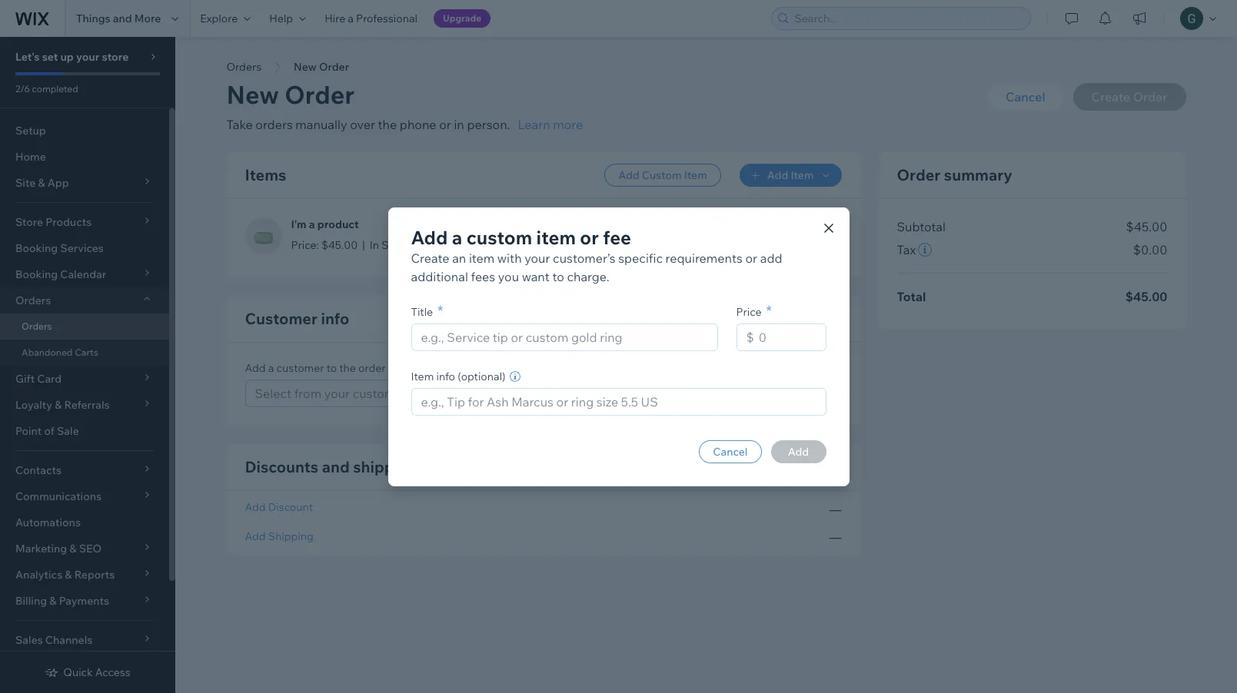 Task type: locate. For each thing, give the bounding box(es) containing it.
Search... field
[[790, 8, 1026, 29]]

1 horizontal spatial your
[[525, 250, 550, 266]]

and
[[113, 12, 132, 25], [322, 458, 350, 477]]

orders down explore
[[226, 60, 262, 74]]

requirements
[[666, 250, 743, 266]]

1 vertical spatial the
[[339, 361, 356, 375]]

shipping
[[268, 530, 314, 544]]

to inside add a custom item or fee create an item with your customer's specific requirements or add additional fees you want to charge.
[[552, 269, 564, 284]]

0 horizontal spatial item
[[469, 250, 495, 266]]

1 vertical spatial order
[[285, 79, 355, 110]]

orders inside button
[[226, 60, 262, 74]]

(optional)
[[458, 369, 506, 383]]

orders up abandoned
[[22, 321, 52, 332]]

$45.00 down product
[[321, 238, 358, 252]]

and for more
[[113, 12, 132, 25]]

1 horizontal spatial item
[[684, 168, 707, 182]]

2 vertical spatial $45.00
[[1126, 289, 1168, 305]]

0 vertical spatial order
[[319, 60, 349, 74]]

i'm a product price: $45.00 | in stock
[[291, 218, 410, 252]]

a inside add a custom item or fee create an item with your customer's specific requirements or add additional fees you want to charge.
[[452, 226, 462, 249]]

0 vertical spatial the
[[378, 117, 397, 132]]

1 vertical spatial info
[[436, 369, 455, 383]]

customer
[[245, 309, 318, 328]]

0 vertical spatial or
[[439, 117, 451, 132]]

help
[[269, 12, 293, 25]]

to right customer
[[327, 361, 337, 375]]

0 vertical spatial and
[[113, 12, 132, 25]]

1 vertical spatial $45.00
[[321, 238, 358, 252]]

or
[[439, 117, 451, 132], [580, 226, 599, 249], [745, 250, 758, 266]]

automations link
[[0, 510, 169, 536]]

1 vertical spatial your
[[525, 250, 550, 266]]

$45.00 up $0.00
[[1126, 219, 1168, 235]]

a up 'an'
[[452, 226, 462, 249]]

0 horizontal spatial *
[[438, 302, 443, 320]]

add for add a customer to the order
[[245, 361, 266, 375]]

new inside new order take orders manually over the phone or in person. learn more
[[226, 79, 279, 110]]

0 horizontal spatial info
[[321, 309, 349, 328]]

2 horizontal spatial item
[[791, 168, 814, 182]]

customer's
[[553, 250, 616, 266]]

0 horizontal spatial new
[[226, 79, 279, 110]]

* for price *
[[766, 302, 772, 320]]

info up add a customer to the order
[[321, 309, 349, 328]]

learn more link
[[518, 115, 583, 134]]

0 vertical spatial orders
[[226, 60, 262, 74]]

item
[[536, 226, 576, 249], [469, 250, 495, 266]]

create
[[411, 250, 450, 266]]

automations
[[15, 516, 81, 530]]

the left order
[[339, 361, 356, 375]]

add for add discount
[[245, 501, 266, 514]]

booking services link
[[0, 235, 169, 261]]

a inside hire a professional link
[[348, 12, 354, 25]]

your inside sidebar element
[[76, 50, 99, 64]]

0 vertical spatial info
[[321, 309, 349, 328]]

0 horizontal spatial cancel
[[713, 445, 748, 459]]

order down new order button
[[285, 79, 355, 110]]

order
[[319, 60, 349, 74], [285, 79, 355, 110], [897, 165, 941, 185]]

1 vertical spatial to
[[327, 361, 337, 375]]

0 horizontal spatial your
[[76, 50, 99, 64]]

— for add shipping
[[829, 530, 842, 545]]

sidebar element
[[0, 37, 175, 694]]

stock
[[382, 238, 410, 252]]

1 horizontal spatial info
[[436, 369, 455, 383]]

1 vertical spatial —
[[829, 530, 842, 545]]

item up customer's at the left
[[536, 226, 576, 249]]

additional
[[411, 269, 468, 284]]

the right over
[[378, 117, 397, 132]]

0 vertical spatial item
[[536, 226, 576, 249]]

None text field
[[609, 218, 666, 240]]

1 horizontal spatial cancel button
[[987, 83, 1064, 111]]

2/6 completed
[[15, 83, 78, 95]]

to right want
[[552, 269, 564, 284]]

$45.00 down $0.00
[[1126, 289, 1168, 305]]

charge.
[[567, 269, 610, 284]]

1 horizontal spatial new
[[294, 60, 317, 74]]

1 * from the left
[[438, 302, 443, 320]]

learn
[[518, 117, 550, 132]]

—
[[829, 502, 842, 518], [829, 530, 842, 545]]

or left add
[[745, 250, 758, 266]]

you
[[498, 269, 519, 284]]

abandoned carts link
[[0, 340, 169, 366]]

item up the 'fees' in the left top of the page
[[469, 250, 495, 266]]

0 vertical spatial —
[[829, 502, 842, 518]]

1 horizontal spatial item
[[536, 226, 576, 249]]

info left "(optional)"
[[436, 369, 455, 383]]

price
[[736, 305, 762, 319]]

in
[[370, 238, 379, 252]]

2 vertical spatial orders
[[22, 321, 52, 332]]

new
[[294, 60, 317, 74], [226, 79, 279, 110]]

1 vertical spatial and
[[322, 458, 350, 477]]

new order take orders manually over the phone or in person. learn more
[[226, 79, 583, 132]]

let's
[[15, 50, 40, 64]]

1 horizontal spatial or
[[580, 226, 599, 249]]

order inside button
[[319, 60, 349, 74]]

order up subtotal
[[897, 165, 941, 185]]

your right up
[[76, 50, 99, 64]]

0 vertical spatial to
[[552, 269, 564, 284]]

with
[[497, 250, 522, 266]]

info
[[321, 309, 349, 328], [436, 369, 455, 383]]

and left shipping
[[322, 458, 350, 477]]

add item button
[[740, 164, 842, 187]]

1 vertical spatial cancel button
[[699, 440, 762, 463]]

2 horizontal spatial or
[[745, 250, 758, 266]]

add inside button
[[767, 168, 788, 182]]

2 * from the left
[[766, 302, 772, 320]]

add discount
[[245, 501, 313, 514]]

order inside new order take orders manually over the phone or in person. learn more
[[285, 79, 355, 110]]

fee
[[603, 226, 631, 249]]

order down hire
[[319, 60, 349, 74]]

* right price
[[766, 302, 772, 320]]

orders inside popup button
[[15, 294, 51, 308]]

a left customer
[[268, 361, 274, 375]]

or up customer's at the left
[[580, 226, 599, 249]]

0 horizontal spatial cancel button
[[699, 440, 762, 463]]

and left more
[[113, 12, 132, 25]]

1 horizontal spatial the
[[378, 117, 397, 132]]

add
[[618, 168, 640, 182], [767, 168, 788, 182], [411, 226, 448, 249], [245, 361, 266, 375], [245, 501, 266, 514], [245, 530, 266, 544]]

orders link
[[0, 314, 169, 340]]

your up want
[[525, 250, 550, 266]]

cancel
[[1006, 89, 1045, 105], [713, 445, 748, 459]]

0 vertical spatial $45.00
[[1126, 219, 1168, 235]]

2 — from the top
[[829, 530, 842, 545]]

a right hire
[[348, 12, 354, 25]]

item
[[684, 168, 707, 182], [791, 168, 814, 182], [411, 369, 434, 383]]

completed
[[32, 83, 78, 95]]

$45.00
[[1126, 219, 1168, 235], [321, 238, 358, 252], [1126, 289, 1168, 305]]

orders for orders button
[[226, 60, 262, 74]]

new down orders button
[[226, 79, 279, 110]]

info for customer
[[321, 309, 349, 328]]

add for add shipping
[[245, 530, 266, 544]]

orders down "booking"
[[15, 294, 51, 308]]

specific
[[618, 250, 663, 266]]

phone
[[400, 117, 436, 132]]

new inside button
[[294, 60, 317, 74]]

0 vertical spatial new
[[294, 60, 317, 74]]

your
[[76, 50, 99, 64], [525, 250, 550, 266]]

orders
[[226, 60, 262, 74], [15, 294, 51, 308], [22, 321, 52, 332]]

new down help button
[[294, 60, 317, 74]]

item inside button
[[684, 168, 707, 182]]

0 horizontal spatial and
[[113, 12, 132, 25]]

0 horizontal spatial or
[[439, 117, 451, 132]]

let's set up your store
[[15, 50, 129, 64]]

add shipping button
[[245, 530, 314, 544]]

2/6
[[15, 83, 30, 95]]

$45.00 for subtotal
[[1126, 219, 1168, 235]]

0 vertical spatial cancel button
[[987, 83, 1064, 111]]

* right the "title"
[[438, 302, 443, 320]]

a inside i'm a product price: $45.00 | in stock
[[309, 218, 315, 231]]

0 horizontal spatial the
[[339, 361, 356, 375]]

1 — from the top
[[829, 502, 842, 518]]

add inside button
[[618, 168, 640, 182]]

a right i'm
[[309, 218, 315, 231]]

title
[[411, 305, 433, 319]]

cancel button
[[987, 83, 1064, 111], [699, 440, 762, 463]]

add for add custom item
[[618, 168, 640, 182]]

discounts and shipping
[[245, 458, 417, 477]]

1 vertical spatial new
[[226, 79, 279, 110]]

1 vertical spatial item
[[469, 250, 495, 266]]

1 vertical spatial orders
[[15, 294, 51, 308]]

1 vertical spatial or
[[580, 226, 599, 249]]

subtotal
[[897, 219, 946, 235]]

custom
[[466, 226, 532, 249]]

discounts
[[245, 458, 319, 477]]

or left the in at the left top of page
[[439, 117, 451, 132]]

store
[[102, 50, 129, 64]]

1 horizontal spatial to
[[552, 269, 564, 284]]

0 vertical spatial your
[[76, 50, 99, 64]]

$0.00
[[1133, 242, 1168, 258]]

1 horizontal spatial cancel
[[1006, 89, 1045, 105]]

new order button
[[286, 55, 357, 78]]

1 horizontal spatial and
[[322, 458, 350, 477]]

add a custom item or fee create an item with your customer's specific requirements or add additional fees you want to charge.
[[411, 226, 782, 284]]

1 horizontal spatial *
[[766, 302, 772, 320]]

2 vertical spatial or
[[745, 250, 758, 266]]

add inside add a custom item or fee create an item with your customer's specific requirements or add additional fees you want to charge.
[[411, 226, 448, 249]]

the
[[378, 117, 397, 132], [339, 361, 356, 375]]



Task type: vqa. For each thing, say whether or not it's contained in the screenshot.
home
yes



Task type: describe. For each thing, give the bounding box(es) containing it.
explore
[[200, 12, 238, 25]]

orders button
[[0, 288, 169, 314]]

help button
[[260, 0, 315, 37]]

upgrade
[[443, 12, 482, 24]]

set
[[42, 50, 58, 64]]

order summary
[[897, 165, 1013, 185]]

discount
[[268, 501, 313, 514]]

price:
[[291, 238, 319, 252]]

product
[[317, 218, 359, 231]]

Price text field
[[754, 324, 821, 350]]

0 horizontal spatial to
[[327, 361, 337, 375]]

orders for orders link
[[22, 321, 52, 332]]

a for professional
[[348, 12, 354, 25]]

1 vertical spatial cancel
[[713, 445, 748, 459]]

items
[[245, 165, 286, 185]]

add for add a custom item or fee create an item with your customer's specific requirements or add additional fees you want to charge.
[[411, 226, 448, 249]]

total
[[897, 289, 926, 305]]

|
[[362, 238, 365, 252]]

professional
[[356, 12, 418, 25]]

new order
[[294, 60, 349, 74]]

upgrade button
[[434, 9, 491, 28]]

shipping
[[353, 458, 417, 477]]

the inside new order take orders manually over the phone or in person. learn more
[[378, 117, 397, 132]]

access
[[95, 666, 130, 680]]

things
[[76, 12, 110, 25]]

setup
[[15, 124, 46, 138]]

a for custom
[[452, 226, 462, 249]]

add item
[[767, 168, 814, 182]]

setup link
[[0, 118, 169, 144]]

item info (optional)
[[411, 369, 506, 383]]

abandoned carts
[[22, 347, 98, 358]]

point of sale link
[[0, 418, 169, 444]]

point of sale
[[15, 424, 79, 438]]

hire a professional link
[[315, 0, 427, 37]]

sale
[[57, 424, 79, 438]]

0 horizontal spatial item
[[411, 369, 434, 383]]

up
[[60, 50, 74, 64]]

things and more
[[76, 12, 161, 25]]

a for customer
[[268, 361, 274, 375]]

more
[[553, 117, 583, 132]]

add
[[760, 250, 782, 266]]

booking services
[[15, 241, 104, 255]]

new for new order take orders manually over the phone or in person. learn more
[[226, 79, 279, 110]]

add custom item
[[618, 168, 707, 182]]

0 vertical spatial cancel
[[1006, 89, 1045, 105]]

— for add discount
[[829, 502, 842, 518]]

2 vertical spatial order
[[897, 165, 941, 185]]

services
[[60, 241, 104, 255]]

order
[[358, 361, 386, 375]]

over
[[350, 117, 375, 132]]

hire a professional
[[325, 12, 418, 25]]

orders for orders popup button
[[15, 294, 51, 308]]

more
[[134, 12, 161, 25]]

Item info (optional) field
[[416, 389, 821, 415]]

item inside button
[[791, 168, 814, 182]]

want
[[522, 269, 550, 284]]

person.
[[467, 117, 510, 132]]

abandoned
[[22, 347, 73, 358]]

an
[[452, 250, 466, 266]]

customer
[[276, 361, 324, 375]]

quick access button
[[45, 666, 130, 680]]

summary
[[944, 165, 1013, 185]]

order for new order take orders manually over the phone or in person. learn more
[[285, 79, 355, 110]]

add discount button
[[245, 501, 313, 514]]

home
[[15, 150, 46, 164]]

or inside new order take orders manually over the phone or in person. learn more
[[439, 117, 451, 132]]

orders button
[[219, 55, 269, 78]]

booking
[[15, 241, 58, 255]]

quick access
[[63, 666, 130, 680]]

info for item
[[436, 369, 455, 383]]

new for new order
[[294, 60, 317, 74]]

add for add item
[[767, 168, 788, 182]]

a for product
[[309, 218, 315, 231]]

take
[[226, 117, 253, 132]]

and for shipping
[[322, 458, 350, 477]]

$45.00 inside i'm a product price: $45.00 | in stock
[[321, 238, 358, 252]]

your inside add a custom item or fee create an item with your customer's specific requirements or add additional fees you want to charge.
[[525, 250, 550, 266]]

add a customer to the order
[[245, 361, 386, 375]]

* for title *
[[438, 302, 443, 320]]

orders
[[256, 117, 293, 132]]

i'm
[[291, 218, 307, 231]]

hire
[[325, 12, 345, 25]]

price *
[[736, 302, 772, 320]]

Title text field
[[416, 324, 712, 350]]

home link
[[0, 144, 169, 170]]

tax
[[897, 242, 916, 258]]

order for new order
[[319, 60, 349, 74]]

in
[[454, 117, 464, 132]]

title *
[[411, 302, 443, 320]]

customer info
[[245, 309, 349, 328]]

$
[[746, 330, 754, 345]]

manually
[[296, 117, 347, 132]]

of
[[44, 424, 55, 438]]

quick
[[63, 666, 93, 680]]

point
[[15, 424, 42, 438]]

custom
[[642, 168, 682, 182]]

$45.00 for total
[[1126, 289, 1168, 305]]

Select from your customer list or add a new one field
[[250, 381, 819, 407]]

carts
[[75, 347, 98, 358]]



